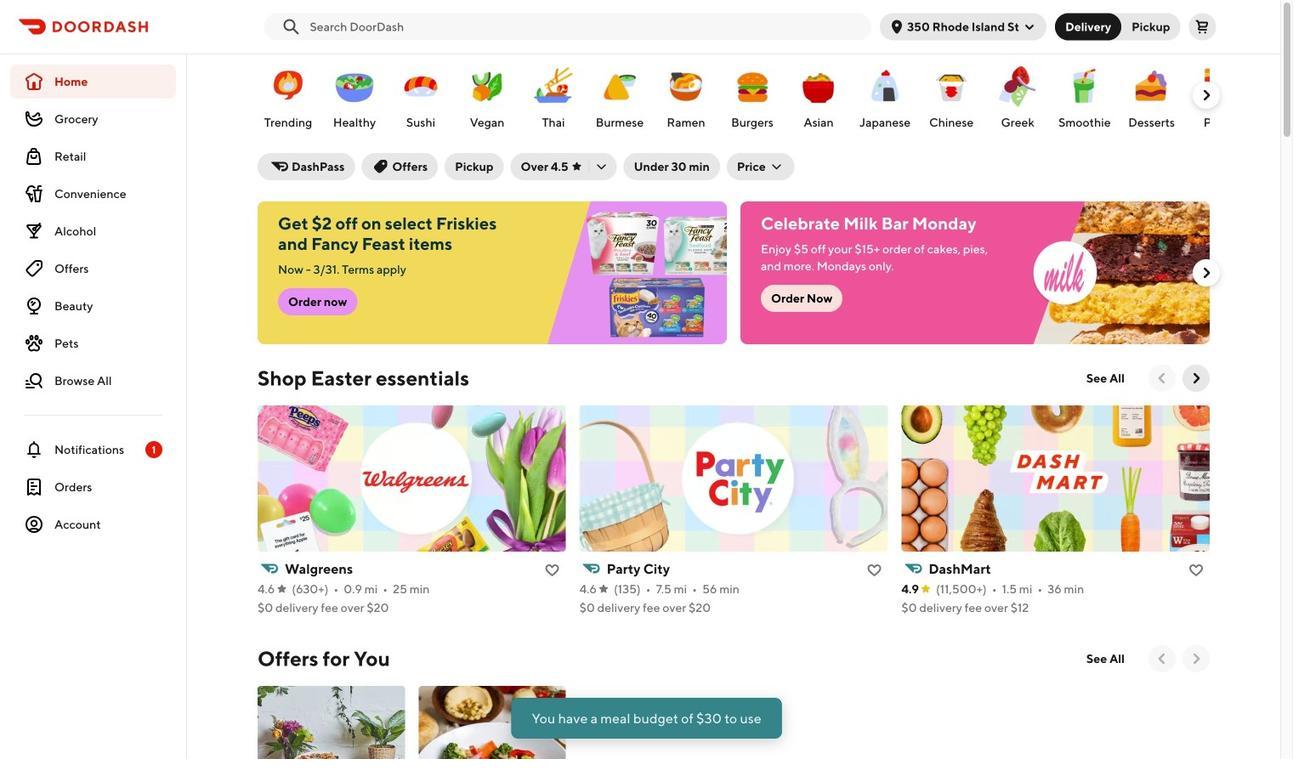 Task type: vqa. For each thing, say whether or not it's contained in the screenshot.
Next button of carousel icon
yes



Task type: locate. For each thing, give the bounding box(es) containing it.
previous button of carousel image
[[1154, 370, 1171, 387], [1154, 651, 1171, 668]]

2 previous button of carousel image from the top
[[1154, 651, 1171, 668]]

1 vertical spatial previous button of carousel image
[[1154, 651, 1171, 668]]

next button of carousel image
[[1198, 87, 1215, 104], [1188, 651, 1205, 668]]

0 vertical spatial previous button of carousel image
[[1154, 370, 1171, 387]]

None button
[[1055, 13, 1122, 40], [1112, 13, 1181, 40], [1055, 13, 1122, 40], [1112, 13, 1181, 40]]

1 previous button of carousel image from the top
[[1154, 370, 1171, 387]]

next button of carousel image
[[1198, 264, 1215, 281], [1188, 370, 1205, 387]]



Task type: describe. For each thing, give the bounding box(es) containing it.
toggle order method (delivery or pickup) option group
[[1055, 13, 1181, 40]]

1 vertical spatial next button of carousel image
[[1188, 370, 1205, 387]]

0 items, open order cart image
[[1196, 20, 1210, 34]]

Store search: begin typing to search for stores available on DoorDash text field
[[310, 18, 862, 35]]

1 vertical spatial next button of carousel image
[[1188, 651, 1205, 668]]

0 vertical spatial next button of carousel image
[[1198, 264, 1215, 281]]

0 vertical spatial next button of carousel image
[[1198, 87, 1215, 104]]



